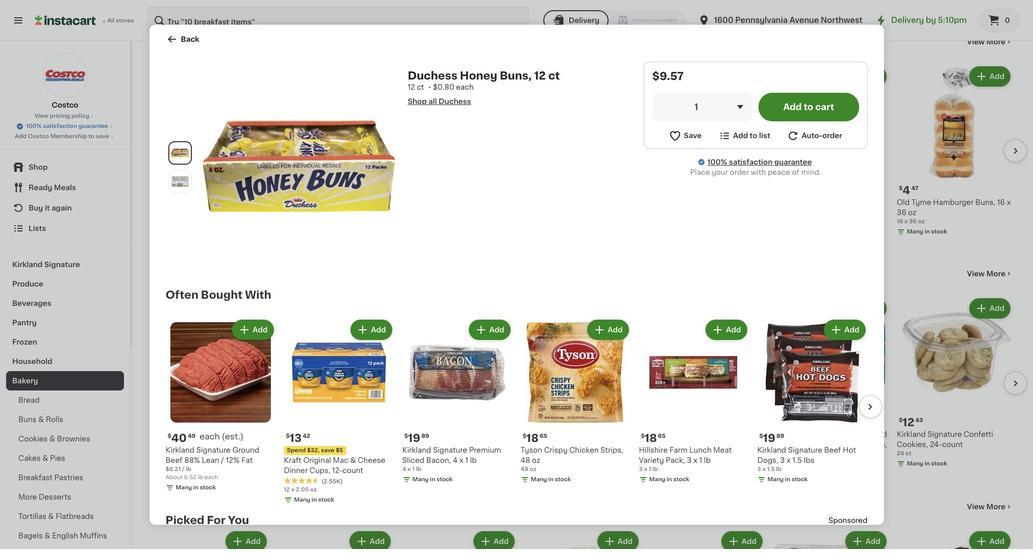Task type: locate. For each thing, give the bounding box(es) containing it.
1 down sliced
[[412, 466, 415, 472]]

43 up 40
[[172, 418, 179, 424]]

1 horizontal spatial 89
[[777, 433, 784, 439]]

49
[[188, 433, 196, 439]]

signature for kirkland signature european cookies with belgian chocolate, 49.4 oz 49.4 oz
[[556, 431, 590, 438]]

2 rolls, from the left
[[371, 199, 391, 206]]

0 horizontal spatial chocolate
[[153, 441, 190, 449]]

shop link
[[6, 157, 124, 178]]

1 seller from the top
[[168, 175, 182, 179]]

& for the left buns & rolls link
[[38, 416, 44, 424]]

89 right '1,'
[[421, 433, 429, 439]]

picked for you
[[166, 515, 249, 526]]

best left enlarge buns & rolls duchess honey buns, 12 ct unknown (opens in a new tab) icon
[[156, 175, 167, 179]]

chocolate inside kirkland signature mini chocolate chip cookies, 60 ct 60 ct many in stock
[[153, 441, 190, 449]]

seller up 57
[[168, 175, 182, 179]]

buy 1, get $2 off superior cake products madeleine petite cakes, 30 oz 850 g
[[401, 432, 509, 467]]

0 horizontal spatial variety
[[344, 431, 369, 438]]

guarantee
[[79, 123, 108, 129], [775, 158, 812, 165]]

24 inside kirkland signature confetti cookies, 24-count 24 ct
[[897, 451, 904, 457]]

None search field
[[146, 6, 530, 35]]

1 vertical spatial with
[[556, 441, 571, 449]]

49.4
[[525, 452, 541, 459], [525, 461, 538, 467]]

crispy up "oz,"
[[773, 441, 797, 449]]

0 vertical spatial each
[[456, 83, 474, 90]]

david's
[[649, 431, 675, 438]]

hot
[[843, 447, 856, 454]]

2 vertical spatial view more link
[[967, 502, 1013, 512]]

89 for dogs,
[[777, 433, 784, 439]]

$ 19 89 down 14
[[760, 433, 784, 443]]

rolls, for artisan
[[371, 199, 391, 206]]

30 down "oz,"
[[773, 461, 781, 467]]

1 vertical spatial best seller
[[156, 407, 182, 411]]

breakfast pastries link
[[6, 468, 124, 488]]

1 19 from the left
[[408, 433, 420, 443]]

2 24- from the left
[[930, 441, 942, 449]]

1 vertical spatial buns & rolls
[[18, 416, 63, 424]]

variety inside the kirkland signature variety cookies, 24-count 24 ct
[[344, 431, 369, 438]]

2 seller from the top
[[168, 407, 182, 411]]

buns & rolls duchess honey buns, 12 ct hero image
[[202, 69, 396, 263]]

0 horizontal spatial $ 19 89
[[404, 433, 429, 443]]

1 view more link from the top
[[967, 37, 1013, 47]]

30 right cakes,
[[489, 452, 499, 459]]

chocolate down 49
[[153, 441, 190, 449]]

1 vertical spatial order
[[730, 168, 749, 176]]

shop down add costco membership to save
[[29, 164, 48, 171]]

with down 100% satisfaction guarantee link
[[751, 168, 766, 176]]

16 down old
[[897, 219, 903, 225]]

2 cookies, from the left
[[277, 441, 308, 449]]

best seller up 12 43
[[156, 407, 182, 411]]

signature inside kirkland signature mini thin and crispy chocolate chip cookies, 1 oz, 30 ct 30 x 1 oz
[[804, 431, 838, 438]]

30 right "oz,"
[[790, 452, 800, 459]]

24 for variety
[[277, 451, 284, 457]]

0 horizontal spatial cookies
[[18, 436, 48, 443]]

1 vertical spatial 100% satisfaction guarantee
[[708, 158, 812, 165]]

& inside 'kraft original mac & cheese dinner cups, 12-count'
[[350, 457, 356, 464]]

$ inside $ 13 42
[[286, 433, 290, 439]]

duchess honey buns, 12 ct 12 ct • $0.80 each
[[408, 70, 560, 90]]

19 up dogs,
[[763, 433, 776, 443]]

0 vertical spatial 49.4
[[525, 452, 541, 459]]

kirkland inside kirkland signature mini chocolate chip cookies, 60 ct 60 ct many in stock
[[153, 431, 182, 438]]

pastries
[[54, 475, 83, 482]]

0 vertical spatial buns
[[153, 36, 182, 47]]

count inside kirkland signature confetti cookies, 24-count 24 ct
[[942, 441, 963, 449]]

0 vertical spatial with
[[751, 168, 766, 176]]

2 horizontal spatial 30
[[790, 452, 800, 459]]

mind.
[[801, 168, 821, 176]]

x inside kirkland signature mini thin and crispy chocolate chip cookies, 1 oz, 30 ct 30 x 1 oz
[[782, 461, 786, 467]]

24 for confetti
[[897, 451, 904, 457]]

english
[[52, 533, 78, 540]]

0 vertical spatial 1.5
[[793, 457, 802, 464]]

add to list button
[[718, 129, 770, 142]]

4 cookies, from the left
[[897, 441, 928, 449]]

/ left 12%
[[221, 457, 224, 464]]

1 24 from the left
[[277, 451, 284, 457]]

2 49.4 from the top
[[525, 461, 538, 467]]

13
[[290, 433, 302, 443]]

many
[[907, 229, 923, 235], [659, 451, 675, 457], [163, 461, 179, 467], [287, 461, 303, 467], [907, 461, 923, 467], [411, 472, 427, 477], [783, 472, 799, 477], [413, 477, 429, 482], [531, 477, 547, 482], [649, 477, 666, 482], [768, 477, 784, 482], [176, 485, 192, 490], [294, 497, 310, 503]]

0 horizontal spatial chip
[[192, 441, 209, 449]]

beef inside kirkland signature beef hot dogs, 3 x 1.5 lbs 3 x 1.5 lb
[[824, 447, 841, 454]]

0 horizontal spatial order
[[730, 168, 749, 176]]

89 down 14
[[777, 433, 784, 439]]

2 $ 19 89 from the left
[[760, 433, 784, 443]]

kirkland up produce
[[12, 261, 43, 268]]

0 horizontal spatial 43
[[172, 418, 179, 424]]

product group containing david's butter pecans, 32 oz
[[649, 296, 765, 460]]

cookies, inside kirkland signature confetti cookies, 24-count 24 ct
[[897, 441, 928, 449]]

count for confetti
[[942, 441, 963, 449]]

hawaiian
[[177, 199, 209, 206]]

to left list
[[750, 132, 758, 139]]

1 horizontal spatial 1.5
[[793, 457, 802, 464]]

many in stock
[[907, 229, 948, 235], [659, 451, 700, 457], [287, 461, 328, 467], [907, 461, 948, 467], [411, 472, 452, 477], [783, 472, 824, 477], [413, 477, 453, 482], [531, 477, 571, 482], [649, 477, 690, 482], [768, 477, 808, 482], [176, 485, 216, 490], [294, 497, 334, 503]]

each down lean
[[205, 475, 218, 480]]

2.05
[[296, 487, 309, 492]]

1 vertical spatial buns
[[18, 416, 36, 424]]

seller for king's hawaiian sweet rolls, 32 ct
[[168, 175, 182, 179]]

to inside add to cart button
[[804, 103, 814, 111]]

1 vertical spatial variety
[[639, 457, 664, 464]]

cookies up cakes
[[18, 436, 48, 443]]

buy for buy 1, get $2 off superior cake products madeleine petite cakes, 30 oz 850 g
[[404, 432, 416, 438]]

$ inside "$ 4 47"
[[899, 186, 903, 191]]

$ for old tyme hamburger buns, 16 x 36 oz
[[899, 186, 903, 191]]

kraft original mac & cheese dinner cups, 12-count
[[284, 457, 386, 474]]

kirkland signature artisan rolls, 12 ct
[[277, 199, 391, 216]]

buns, inside duchess honey buns, 12 ct 12 ct • $0.80 each
[[500, 70, 532, 81]]

1 vertical spatial 16
[[897, 219, 903, 225]]

kirkland up the "tyson"
[[525, 431, 554, 438]]

item carousel region containing 7
[[153, 60, 1027, 252]]

57
[[167, 186, 174, 191]]

30 inside buy 1, get $2 off superior cake products madeleine petite cakes, 30 oz 850 g
[[489, 452, 499, 459]]

to inside add to list button
[[750, 132, 758, 139]]

signature
[[308, 199, 342, 206], [44, 261, 80, 268], [184, 431, 218, 438], [308, 431, 342, 438], [556, 431, 590, 438], [804, 431, 838, 438], [928, 431, 962, 438], [196, 447, 231, 454], [433, 447, 467, 454], [788, 447, 823, 454]]

kirkland inside kirkland signature artisan rolls, 12 ct
[[277, 199, 306, 206]]

1 best from the top
[[156, 175, 167, 179]]

$ for hillshire farm lunch meat variety pack, 3 x 1 lb
[[641, 433, 645, 439]]

signature inside kirkland signature beef hot dogs, 3 x 1.5 lbs 3 x 1.5 lb
[[788, 447, 823, 454]]

19
[[408, 433, 420, 443], [763, 433, 776, 443]]

0 horizontal spatial /
[[182, 466, 185, 472]]

place your order with peace of mind.
[[690, 168, 821, 176]]

0 horizontal spatial 24-
[[310, 441, 322, 449]]

buy left '1,'
[[404, 432, 416, 438]]

/ right $6.21
[[182, 466, 185, 472]]

0
[[1005, 17, 1010, 24]]

add
[[494, 73, 509, 80], [866, 73, 881, 80], [990, 73, 1005, 80], [784, 103, 802, 111], [733, 132, 748, 139], [15, 134, 27, 139], [990, 305, 1005, 312], [253, 326, 268, 333], [371, 326, 386, 333], [490, 326, 504, 333], [608, 326, 623, 333], [726, 326, 741, 333], [845, 326, 860, 333], [246, 538, 261, 546], [370, 538, 385, 546], [494, 538, 509, 546], [618, 538, 633, 546], [742, 538, 757, 546], [866, 538, 881, 546], [990, 538, 1005, 546]]

1.5 left lbs on the bottom
[[793, 457, 802, 464]]

peace
[[768, 168, 790, 176]]

65 up kirkland signature european cookies with belgian chocolate, 49.4 oz 49.4 oz
[[544, 418, 552, 424]]

100% up the your
[[708, 158, 727, 165]]

kirkland inside kirkland signature confetti cookies, 24-count 24 ct
[[897, 431, 926, 438]]

guarantee inside button
[[79, 123, 108, 129]]

chocolate up lbs on the bottom
[[798, 441, 836, 449]]

ct inside kirkland signature artisan rolls, 12 ct
[[286, 209, 294, 216]]

old
[[897, 199, 910, 206]]

$ for kirkland signature european cookies with belgian chocolate, 49.4 oz
[[527, 418, 531, 424]]

$ for kirkland signature mini thin and crispy chocolate chip cookies, 1 oz, 30 ct
[[775, 418, 779, 424]]

0 vertical spatial save
[[96, 134, 109, 139]]

2 24 from the left
[[897, 451, 904, 457]]

item carousel region containing 40
[[151, 313, 882, 510]]

12 43
[[159, 417, 179, 428]]

cookies, inside kirkland signature mini chocolate chip cookies, 60 ct 60 ct many in stock
[[211, 441, 242, 449]]

2 horizontal spatial 4
[[903, 185, 911, 196]]

0 vertical spatial view more
[[967, 38, 1006, 45]]

kirkland down $ 14 29
[[773, 431, 802, 438]]

kirkland inside kirkland signature ground beef 88% lean / 12% fat $6.21 / lb about 6.52 lb each
[[166, 447, 194, 454]]

cart
[[816, 103, 834, 111]]

item carousel region
[[153, 60, 1027, 252], [153, 292, 1027, 485], [151, 313, 882, 510]]

49.4 down the "tyson"
[[525, 461, 538, 467]]

save right membership
[[96, 134, 109, 139]]

kirkland down $ 12 43
[[897, 431, 926, 438]]

variety down hillshire on the right of the page
[[639, 457, 664, 464]]

1 vertical spatial beef
[[166, 457, 182, 464]]

shop for shop
[[29, 164, 48, 171]]

satisfaction down pricing
[[43, 123, 77, 129]]

1 horizontal spatial shop
[[408, 97, 427, 105]]

buns & rolls link
[[153, 36, 224, 48], [6, 410, 124, 430]]

16 right hamburger at the top
[[998, 199, 1005, 206]]

product group
[[401, 64, 517, 228], [773, 64, 889, 228], [897, 64, 1013, 238], [153, 296, 269, 470], [277, 296, 393, 470], [401, 296, 517, 481], [525, 296, 641, 468], [649, 296, 765, 460], [773, 296, 889, 481], [897, 296, 1013, 470], [166, 317, 276, 494], [284, 317, 394, 506], [402, 317, 513, 486], [521, 317, 631, 486], [639, 317, 749, 486], [758, 317, 868, 486], [153, 530, 269, 550], [277, 530, 393, 550], [401, 530, 517, 550], [525, 530, 641, 550], [649, 530, 765, 550], [773, 530, 889, 550], [897, 530, 1013, 550]]

household link
[[6, 352, 124, 371]]

0 vertical spatial 48
[[521, 457, 530, 464]]

lb down premium
[[470, 457, 477, 464]]

1 down lunch
[[699, 457, 702, 464]]

chip inside kirkland signature mini thin and crispy chocolate chip cookies, 1 oz, 30 ct 30 x 1 oz
[[837, 441, 854, 449]]

24 inside the kirkland signature variety cookies, 24-count 24 ct
[[277, 451, 284, 457]]

1 horizontal spatial save
[[321, 448, 335, 453]]

to inside "add costco membership to save" link
[[88, 134, 94, 139]]

1 horizontal spatial satisfaction
[[729, 158, 773, 165]]

muffins
[[80, 533, 107, 540]]

1 horizontal spatial 43
[[916, 418, 923, 424]]

0 horizontal spatial 100%
[[26, 123, 42, 129]]

lb down lunch
[[704, 457, 711, 464]]

kirkland down the $ 7 45
[[277, 199, 306, 206]]

1 vertical spatial 48
[[521, 466, 529, 472]]

petite
[[440, 452, 462, 459]]

1 best seller from the top
[[156, 175, 182, 179]]

strips,
[[601, 447, 623, 454]]

1 vertical spatial 4
[[453, 457, 458, 464]]

2 43 from the left
[[916, 418, 923, 424]]

1 cookies, from the left
[[211, 441, 242, 449]]

36 down old
[[897, 209, 907, 216]]

0 vertical spatial view more link
[[967, 37, 1013, 47]]

best for kirkland signature mini chocolate chip cookies, 60 ct
[[156, 407, 167, 411]]

100% satisfaction guarantee link
[[708, 157, 812, 167]]

kirkland inside the kirkland signature variety cookies, 24-count 24 ct
[[277, 431, 306, 438]]

instacart logo image
[[35, 14, 96, 27]]

0 vertical spatial satisfaction
[[43, 123, 77, 129]]

lb down dogs,
[[776, 466, 782, 472]]

0 horizontal spatial crispy
[[544, 447, 568, 454]]

chip inside kirkland signature mini chocolate chip cookies, 60 ct 60 ct many in stock
[[192, 441, 209, 449]]

order down cart
[[823, 132, 842, 139]]

pennsylvania
[[735, 16, 788, 24]]

kirkland signature beef hot dogs, 3 x 1.5 lbs 3 x 1.5 lb
[[758, 447, 856, 472]]

shop left the 'all'
[[408, 97, 427, 105]]

43 inside $ 12 43
[[916, 418, 923, 424]]

kirkland for kirkland signature artisan rolls, 12 ct
[[277, 199, 306, 206]]

count inside the kirkland signature variety cookies, 24-count 24 ct
[[322, 441, 343, 449]]

cookies, down $ 12 43
[[897, 441, 928, 449]]

lists
[[29, 225, 46, 232]]

0 vertical spatial guarantee
[[79, 123, 108, 129]]

1 vertical spatial buns,
[[976, 199, 996, 206]]

signature inside kirkland signature european cookies with belgian chocolate, 49.4 oz 49.4 oz
[[556, 431, 590, 438]]

0 horizontal spatial 4
[[402, 466, 406, 472]]

1 vertical spatial best
[[156, 407, 167, 411]]

1 24- from the left
[[310, 441, 322, 449]]

1 vertical spatial 100%
[[708, 158, 727, 165]]

best seller up 57
[[156, 175, 182, 179]]

many inside kirkland signature mini chocolate chip cookies, 60 ct 60 ct many in stock
[[163, 461, 179, 467]]

kirkland inside kirkland signature beef hot dogs, 3 x 1.5 lbs 3 x 1.5 lb
[[758, 447, 786, 454]]

$9.57
[[653, 70, 684, 81]]

rolls, inside king's hawaiian sweet rolls, 32 ct
[[235, 199, 254, 206]]

4 left g
[[402, 466, 406, 472]]

3 cookies, from the left
[[856, 441, 887, 449]]

buy left it
[[29, 205, 43, 212]]

1
[[695, 103, 698, 111], [773, 452, 776, 459], [465, 457, 468, 464], [699, 457, 702, 464], [787, 461, 789, 467], [412, 466, 415, 472], [649, 466, 651, 472]]

enlarge buns & rolls duchess honey buns, 12 ct hero (opens in a new tab) image
[[171, 143, 189, 162]]

7
[[283, 185, 289, 196]]

0 horizontal spatial shop
[[29, 164, 48, 171]]

100% satisfaction guarantee inside button
[[26, 123, 108, 129]]

32
[[256, 199, 265, 206], [732, 431, 741, 438], [649, 441, 656, 447]]

mini up the ground
[[220, 431, 235, 438]]

to for list
[[750, 132, 758, 139]]

delivery inside button
[[569, 17, 600, 24]]

and
[[874, 431, 887, 438]]

buy inside buy 1, get $2 off superior cake products madeleine petite cakes, 30 oz 850 g
[[404, 432, 416, 438]]

1 horizontal spatial /
[[221, 457, 224, 464]]

sponsored badge image
[[525, 5, 556, 11], [649, 7, 680, 13]]

cookies left chicken at the right bottom
[[525, 441, 554, 449]]

1 horizontal spatial 36
[[909, 219, 917, 225]]

breakfast pastries
[[18, 475, 83, 482]]

kirkland down 40
[[166, 447, 194, 454]]

36 down tyme
[[909, 219, 917, 225]]

65 up the "tyson"
[[540, 433, 547, 439]]

1 vertical spatial save
[[321, 448, 335, 453]]

rolls, right sweet at the left of the page
[[235, 199, 254, 206]]

1 up the save
[[695, 103, 698, 111]]

19 left get
[[408, 433, 420, 443]]

0 horizontal spatial buns,
[[500, 70, 532, 81]]

farm
[[670, 447, 688, 454]]

rolls, right artisan
[[371, 199, 391, 206]]

costco down 100% satisfaction guarantee button
[[28, 134, 49, 139]]

1 horizontal spatial buns & rolls
[[153, 36, 224, 47]]

mini inside kirkland signature mini thin and crispy chocolate chip cookies, 1 oz, 30 ct 30 x 1 oz
[[840, 431, 855, 438]]

0 vertical spatial 100%
[[26, 123, 42, 129]]

60 up fat
[[244, 441, 254, 449]]

best seller for kirkland signature mini chocolate chip cookies, 60 ct
[[156, 407, 182, 411]]

0 vertical spatial rolls
[[196, 36, 224, 47]]

1 vertical spatial shop
[[29, 164, 48, 171]]

24- inside kirkland signature confetti cookies, 24-count 24 ct
[[930, 441, 942, 449]]

shop for shop all duchess
[[408, 97, 427, 105]]

1 horizontal spatial buy
[[404, 432, 416, 438]]

1 vertical spatial view more link
[[967, 269, 1013, 279]]

signature inside kirkland signature premium sliced bacon, 4 x 1 lb 4 x 1 lb
[[433, 447, 467, 454]]

pack,
[[666, 457, 685, 464]]

1600 pennsylvania avenue northwest
[[714, 16, 863, 24]]

lb down sliced
[[416, 466, 422, 472]]

cakes & pies link
[[6, 449, 124, 468]]

1 vertical spatial 36
[[909, 219, 917, 225]]

0 horizontal spatial beef
[[166, 457, 182, 464]]

1 horizontal spatial rolls
[[196, 36, 224, 47]]

16
[[998, 199, 1005, 206], [897, 219, 903, 225]]

0 vertical spatial /
[[221, 457, 224, 464]]

19 for kirkland signature premium sliced bacon, 4 x 1 lb
[[408, 433, 420, 443]]

lb inside kirkland signature beef hot dogs, 3 x 1.5 lbs 3 x 1.5 lb
[[776, 466, 782, 472]]

beef left hot
[[824, 447, 841, 454]]

1 rolls, from the left
[[235, 199, 254, 206]]

more desserts
[[18, 494, 71, 501]]

kirkland inside kirkland signature premium sliced bacon, 4 x 1 lb 4 x 1 lb
[[402, 447, 431, 454]]

seller up 12 43
[[168, 407, 182, 411]]

1 down hillshire on the right of the page
[[649, 466, 651, 472]]

each up duchess
[[456, 83, 474, 90]]

signature inside kirkland signature artisan rolls, 12 ct
[[308, 199, 342, 206]]

kirkland for kirkland signature european cookies with belgian chocolate, 49.4 oz 49.4 oz
[[525, 431, 554, 438]]

rolls, inside kirkland signature artisan rolls, 12 ct
[[371, 199, 391, 206]]

with left belgian
[[556, 441, 571, 449]]

2 best from the top
[[156, 407, 167, 411]]

signature inside the kirkland signature variety cookies, 24-count 24 ct
[[308, 431, 342, 438]]

$ inside $ 12 43
[[899, 418, 903, 424]]

produce
[[12, 281, 43, 288]]

hillshire farm lunch meat variety pack, 3 x 1 lb 3 x 1 lb
[[639, 447, 732, 472]]

1 horizontal spatial buns,
[[976, 199, 996, 206]]

1 chip from the left
[[192, 441, 209, 449]]

view pricing policy link
[[35, 112, 95, 120]]

delivery
[[891, 16, 924, 24], [569, 17, 600, 24]]

24 down $ 12 43
[[897, 451, 904, 457]]

each
[[456, 83, 474, 90], [200, 432, 220, 440], [205, 475, 218, 480]]

2 mini from the left
[[840, 431, 855, 438]]

2 view more from the top
[[967, 270, 1006, 278]]

superior
[[401, 441, 431, 449]]

2 19 from the left
[[763, 433, 776, 443]]

each right 49
[[200, 432, 220, 440]]

0 vertical spatial order
[[823, 132, 842, 139]]

43 inside 12 43
[[172, 418, 179, 424]]

ct inside the kirkland signature variety cookies, 24-count 24 ct
[[286, 451, 292, 457]]

1.5 down dogs,
[[767, 466, 775, 472]]

12%
[[226, 457, 240, 464]]

buy for buy it again
[[29, 205, 43, 212]]

36
[[897, 209, 907, 216], [909, 219, 917, 225]]

0 horizontal spatial guarantee
[[79, 123, 108, 129]]

to
[[804, 103, 814, 111], [750, 132, 758, 139], [88, 134, 94, 139]]

89 for bacon,
[[421, 433, 429, 439]]

beverages link
[[6, 294, 124, 313]]

0 vertical spatial buns & rolls link
[[153, 36, 224, 48]]

buns, right hamburger at the top
[[976, 199, 996, 206]]

100% satisfaction guarantee down view pricing policy link
[[26, 123, 108, 129]]

each (est.)
[[200, 432, 244, 440]]

24- for confetti
[[930, 441, 942, 449]]

avenue
[[790, 16, 819, 24]]

2 48 from the top
[[521, 466, 529, 472]]

& inside 'link'
[[42, 455, 48, 462]]

kirkland inside kirkland signature mini thin and crispy chocolate chip cookies, 1 oz, 30 ct 30 x 1 oz
[[773, 431, 802, 438]]

24
[[277, 451, 284, 457], [897, 451, 904, 457]]

0 horizontal spatial rolls,
[[235, 199, 254, 206]]

mini up hot
[[840, 431, 855, 438]]

cookies, inside kirkland signature mini thin and crispy chocolate chip cookies, 1 oz, 30 ct 30 x 1 oz
[[856, 441, 887, 449]]

1 vertical spatial 49.4
[[525, 461, 538, 467]]

$5
[[336, 448, 343, 453]]

costco
[[52, 102, 78, 109], [28, 134, 49, 139]]

get
[[422, 432, 432, 438]]

signature inside kirkland signature mini chocolate chip cookies, 60 ct 60 ct many in stock
[[184, 431, 218, 438]]

signature inside kirkland signature confetti cookies, 24-count 24 ct
[[928, 431, 962, 438]]

★★★★★
[[284, 477, 320, 484], [284, 477, 320, 484]]

18 for 19
[[527, 433, 539, 443]]

2 chip from the left
[[837, 441, 854, 449]]

0 horizontal spatial 60
[[153, 451, 161, 457]]

$ 19 89 up madeleine
[[404, 433, 429, 443]]

0 horizontal spatial 16
[[897, 219, 903, 225]]

delivery by 5:10pm link
[[875, 14, 967, 27]]

guarantee down policy
[[79, 123, 108, 129]]

buns,
[[500, 70, 532, 81], [976, 199, 996, 206]]

order inside button
[[823, 132, 842, 139]]

& for cookies & brownies link
[[49, 436, 55, 443]]

2 best seller from the top
[[156, 407, 182, 411]]

0 horizontal spatial with
[[556, 441, 571, 449]]

cookies & brownies link
[[6, 430, 124, 449]]

confetti
[[964, 431, 993, 438]]

& for bagels & english muffins link
[[45, 533, 50, 540]]

4 left 47
[[903, 185, 911, 196]]

kirkland inside kirkland signature european cookies with belgian chocolate, 49.4 oz 49.4 oz
[[525, 431, 554, 438]]

$ inside $ 14 29
[[775, 418, 779, 424]]

tyme
[[912, 199, 932, 206]]

order right the your
[[730, 168, 749, 176]]

signature inside kirkland signature ground beef 88% lean / 12% fat $6.21 / lb about 6.52 lb each
[[196, 447, 231, 454]]

2 chocolate from the left
[[798, 441, 836, 449]]

40
[[171, 433, 187, 443]]

1 vertical spatial costco
[[28, 134, 49, 139]]

to for cart
[[804, 103, 814, 111]]

0 horizontal spatial 36
[[897, 209, 907, 216]]

1 horizontal spatial delivery
[[891, 16, 924, 24]]

1 view more from the top
[[967, 38, 1006, 45]]

guarantee up of
[[775, 158, 812, 165]]

buns, inside old tyme hamburger buns, 16 x 36 oz 16 x 36 oz
[[976, 199, 996, 206]]

65 for 14
[[544, 418, 552, 424]]

place
[[690, 168, 710, 176]]

save left $5
[[321, 448, 335, 453]]

1 horizontal spatial chip
[[837, 441, 854, 449]]

0 vertical spatial buns,
[[500, 70, 532, 81]]

kirkland signature premium sliced bacon, 4 x 1 lb 4 x 1 lb
[[402, 447, 501, 472]]

0 horizontal spatial 32
[[256, 199, 265, 206]]

shop
[[408, 97, 427, 105], [29, 164, 48, 171]]

0 vertical spatial beef
[[824, 447, 841, 454]]

cookies, up the kraft
[[277, 441, 308, 449]]

european
[[592, 431, 626, 438]]

ct
[[548, 70, 560, 81], [417, 83, 424, 90], [153, 209, 160, 216], [286, 209, 294, 216], [255, 441, 263, 449], [162, 451, 168, 457], [286, 451, 292, 457], [906, 451, 912, 457], [802, 452, 809, 459]]

2 89 from the left
[[777, 433, 784, 439]]

2 vertical spatial view more
[[967, 504, 1006, 511]]

1 vertical spatial view more
[[967, 270, 1006, 278]]

count inside 'kraft original mac & cheese dinner cups, 12-count'
[[342, 467, 363, 474]]

0 vertical spatial buy
[[29, 205, 43, 212]]

best seller for king's hawaiian sweet rolls, 32 ct
[[156, 175, 182, 179]]

32 up meat
[[732, 431, 741, 438]]

1 43 from the left
[[172, 418, 179, 424]]

1 vertical spatial guarantee
[[775, 158, 812, 165]]

1 horizontal spatial chocolate
[[798, 441, 836, 449]]

100%
[[26, 123, 42, 129], [708, 158, 727, 165]]

each inside kirkland signature ground beef 88% lean / 12% fat $6.21 / lb about 6.52 lb each
[[205, 475, 218, 480]]

0 horizontal spatial buy
[[29, 205, 43, 212]]

kirkland up the spend at bottom left
[[277, 431, 306, 438]]

43 up kirkland signature confetti cookies, 24-count 24 ct
[[916, 418, 923, 424]]

signature for kirkland signature confetti cookies, 24-count 24 ct
[[928, 431, 962, 438]]

49.4 right premium
[[525, 452, 541, 459]]

satisfaction up "place your order with peace of mind."
[[729, 158, 773, 165]]

kirkland up dogs,
[[758, 447, 786, 454]]

costco up view pricing policy link
[[52, 102, 78, 109]]

$ for tyson crispy chicken strips, 48 oz
[[523, 433, 527, 439]]

32 up hillshire on the right of the page
[[649, 441, 656, 447]]

1 horizontal spatial crispy
[[773, 441, 797, 449]]

cookies, down thin
[[856, 441, 887, 449]]

$ inside the $ 7 45
[[279, 186, 283, 191]]

24- inside the kirkland signature variety cookies, 24-count 24 ct
[[310, 441, 322, 449]]

cookies, down each (est.)
[[211, 441, 242, 449]]

1 chocolate from the left
[[153, 441, 190, 449]]

old tyme hamburger buns, 16 x 36 oz 16 x 36 oz
[[897, 199, 1011, 225]]

2 horizontal spatial to
[[804, 103, 814, 111]]

lb down hillshire on the right of the page
[[653, 466, 658, 472]]

beef up $6.21
[[166, 457, 182, 464]]

1 horizontal spatial mini
[[840, 431, 855, 438]]

1 vertical spatial buns & rolls link
[[6, 410, 124, 430]]

45
[[290, 186, 298, 191]]

spo nsored
[[829, 517, 868, 524]]

1 horizontal spatial variety
[[639, 457, 664, 464]]

1 mini from the left
[[220, 431, 235, 438]]

kirkland down 12 43
[[153, 431, 182, 438]]

1 89 from the left
[[421, 433, 429, 439]]

1 $ 19 89 from the left
[[404, 433, 429, 443]]

0 horizontal spatial to
[[88, 134, 94, 139]]

rolls, for sweet
[[235, 199, 254, 206]]

order
[[823, 132, 842, 139], [730, 168, 749, 176]]

back button
[[166, 33, 199, 45]]

buns, right honey
[[500, 70, 532, 81]]

kirkland signature european cookies with belgian chocolate, 49.4 oz 49.4 oz
[[525, 431, 641, 467]]

0 vertical spatial seller
[[168, 175, 182, 179]]

variety up cheese
[[344, 431, 369, 438]]

mini inside kirkland signature mini chocolate chip cookies, 60 ct 60 ct many in stock
[[220, 431, 235, 438]]

signature for kirkland signature ground beef 88% lean / 12% fat $6.21 / lb about 6.52 lb each
[[196, 447, 231, 454]]

$4.09 element
[[773, 184, 889, 197]]

4 right "bacon,"
[[453, 457, 458, 464]]

product group containing 13
[[284, 317, 394, 506]]

oz inside kirkland signature mini thin and crispy chocolate chip cookies, 1 oz, 30 ct 30 x 1 oz
[[791, 461, 797, 467]]



Task type: vqa. For each thing, say whether or not it's contained in the screenshot.
$ 12 80
no



Task type: describe. For each thing, give the bounding box(es) containing it.
with inside kirkland signature european cookies with belgian chocolate, 49.4 oz 49.4 oz
[[556, 441, 571, 449]]

2 view more link from the top
[[967, 269, 1013, 279]]

kirkland signature mini chocolate chip cookies, 60 ct 60 ct many in stock
[[153, 431, 263, 467]]

pies
[[50, 455, 65, 462]]

save inside item carousel region
[[321, 448, 335, 453]]

kirkland for kirkland signature mini chocolate chip cookies, 60 ct 60 ct many in stock
[[153, 431, 182, 438]]

chicken
[[569, 447, 599, 454]]

$ 4 47
[[899, 185, 919, 196]]

pricing
[[50, 113, 70, 119]]

auto-order button
[[787, 129, 842, 142]]

butter
[[677, 431, 700, 438]]

3 view more from the top
[[967, 504, 1006, 511]]

each inside duchess honey buns, 12 ct 12 ct • $0.80 each
[[456, 83, 474, 90]]

best for king's hawaiian sweet rolls, 32 ct
[[156, 175, 167, 179]]

tyson
[[521, 447, 542, 454]]

northwest
[[821, 16, 863, 24]]

in inside kirkland signature mini chocolate chip cookies, 60 ct 60 ct many in stock
[[181, 461, 186, 467]]

0 horizontal spatial sponsored badge image
[[525, 5, 556, 11]]

$ for kirkland signature artisan rolls, 12 ct
[[279, 186, 283, 191]]

desserts
[[39, 494, 71, 501]]

lb up the 6.52
[[186, 466, 191, 472]]

product group containing 14
[[773, 296, 889, 481]]

24- for variety
[[310, 441, 322, 449]]

$ for spend $32, save $5
[[286, 433, 290, 439]]

1 vertical spatial 32
[[732, 431, 741, 438]]

kirkland for kirkland signature mini thin and crispy chocolate chip cookies, 1 oz, 30 ct 30 x 1 oz
[[773, 431, 802, 438]]

products
[[453, 441, 486, 449]]

0 horizontal spatial save
[[96, 134, 109, 139]]

kirkland for kirkland signature ground beef 88% lean / 12% fat $6.21 / lb about 6.52 lb each
[[166, 447, 194, 454]]

pantry
[[12, 319, 37, 327]]

cups,
[[310, 467, 330, 474]]

duchess
[[408, 70, 458, 81]]

1 horizontal spatial sponsored badge image
[[649, 7, 680, 13]]

signature for kirkland signature mini thin and crispy chocolate chip cookies, 1 oz, 30 ct 30 x 1 oz
[[804, 431, 838, 438]]

variety inside hillshire farm lunch meat variety pack, 3 x 1 lb 3 x 1 lb
[[639, 457, 664, 464]]

1600
[[714, 16, 734, 24]]

3 right pack,
[[687, 457, 692, 464]]

stock inside kirkland signature mini chocolate chip cookies, 60 ct 60 ct many in stock
[[187, 461, 204, 467]]

0 vertical spatial 16
[[998, 199, 1005, 206]]

product group containing 40
[[166, 317, 276, 494]]

buy it again
[[29, 205, 72, 212]]

mini for 43
[[220, 431, 235, 438]]

1 48 from the top
[[521, 457, 530, 464]]

save button
[[669, 129, 702, 142]]

enlarge buns & rolls duchess honey buns, 12 ct unknown (opens in a new tab) image
[[171, 172, 189, 190]]

0 button
[[979, 8, 1021, 33]]

bagels & english muffins
[[18, 533, 107, 540]]

cookies inside kirkland signature european cookies with belgian chocolate, 49.4 oz 49.4 oz
[[525, 441, 554, 449]]

bagels & english muffins link
[[6, 527, 124, 546]]

1600 pennsylvania avenue northwest button
[[698, 6, 863, 35]]

bread link
[[6, 391, 124, 410]]

1 down "oz,"
[[787, 461, 789, 467]]

add to cart button
[[759, 92, 859, 121]]

1 horizontal spatial 30
[[773, 461, 781, 467]]

3 view more link from the top
[[967, 502, 1013, 512]]

by
[[926, 16, 936, 24]]

pantry link
[[6, 313, 124, 333]]

all
[[107, 18, 114, 23]]

kirkland for kirkland signature premium sliced bacon, 4 x 1 lb 4 x 1 lb
[[402, 447, 431, 454]]

oz inside buy 1, get $2 off superior cake products madeleine petite cakes, 30 oz 850 g
[[501, 452, 509, 459]]

artisan
[[344, 199, 369, 206]]

product group containing kirkland signature variety cookies, 24-count
[[277, 296, 393, 470]]

$ 19 89 for kirkland signature beef hot dogs, 3 x 1.5 lbs
[[760, 433, 784, 443]]

product group containing superior cake products madeleine petite cakes, 30 oz
[[401, 296, 517, 481]]

30 for oz,
[[790, 452, 800, 459]]

$ 19 89 for kirkland signature premium sliced bacon, 4 x 1 lb
[[404, 433, 429, 443]]

costco logo image
[[43, 53, 88, 98]]

policy
[[71, 113, 89, 119]]

spend $32, save $5
[[287, 448, 343, 453]]

1 inside 1 field
[[695, 103, 698, 111]]

ct inside kirkland signature confetti cookies, 24-count 24 ct
[[906, 451, 912, 457]]

kirkland for kirkland signature beef hot dogs, 3 x 1.5 lbs 3 x 1.5 lb
[[758, 447, 786, 454]]

bought
[[201, 289, 243, 300]]

product group containing 4
[[897, 64, 1013, 238]]

signature for kirkland signature beef hot dogs, 3 x 1.5 lbs 3 x 1.5 lb
[[788, 447, 823, 454]]

beverages
[[12, 300, 51, 307]]

(est.)
[[222, 432, 244, 440]]

kirkland signature ground beef 88% lean / 12% fat $6.21 / lb about 6.52 lb each
[[166, 447, 259, 480]]

chocolate,
[[602, 441, 641, 449]]

often bought with
[[166, 289, 271, 300]]

auto-
[[802, 132, 823, 139]]

chocolate inside kirkland signature mini thin and crispy chocolate chip cookies, 1 oz, 30 ct 30 x 1 oz
[[798, 441, 836, 449]]

32 inside king's hawaiian sweet rolls, 32 ct
[[256, 199, 265, 206]]

1 horizontal spatial 100%
[[708, 158, 727, 165]]

auto-order
[[802, 132, 842, 139]]

ct inside kirkland signature mini thin and crispy chocolate chip cookies, 1 oz, 30 ct 30 x 1 oz
[[802, 452, 809, 459]]

sliced
[[402, 457, 425, 464]]

satisfaction inside 100% satisfaction guarantee button
[[43, 123, 77, 129]]

30 for cakes,
[[489, 452, 499, 459]]

kirkland for kirkland signature variety cookies, 24-count 24 ct
[[277, 431, 306, 438]]

crispy inside kirkland signature mini thin and crispy chocolate chip cookies, 1 oz, 30 ct 30 x 1 oz
[[773, 441, 797, 449]]

2 vertical spatial 4
[[402, 466, 406, 472]]

service type group
[[543, 10, 686, 31]]

kirkland signature confetti cookies, 24-count 24 ct
[[897, 431, 993, 457]]

ct inside king's hawaiian sweet rolls, 32 ct
[[153, 209, 160, 216]]

oz,
[[778, 452, 788, 459]]

$ 12 43
[[899, 417, 923, 428]]

3 right dogs,
[[780, 457, 785, 464]]

$ 18 65 for 19
[[523, 433, 547, 443]]

all stores
[[107, 18, 134, 23]]

lean
[[202, 457, 219, 464]]

$ 40 49
[[168, 433, 196, 443]]

dinner
[[284, 467, 308, 474]]

19 for kirkland signature beef hot dogs, 3 x 1.5 lbs
[[763, 433, 776, 443]]

nsored
[[843, 517, 868, 524]]

0 vertical spatial costco
[[52, 102, 78, 109]]

delivery for delivery
[[569, 17, 600, 24]]

$ 18 65 for 14
[[527, 417, 552, 428]]

2 vertical spatial 32
[[649, 441, 656, 447]]

1,
[[417, 432, 421, 438]]

•
[[428, 83, 431, 90]]

dogs,
[[758, 457, 779, 464]]

list
[[759, 132, 770, 139]]

1 field
[[653, 92, 753, 121]]

1 vertical spatial rolls
[[46, 416, 63, 424]]

lbs
[[804, 457, 815, 464]]

count for variety
[[322, 441, 343, 449]]

(2.55k)
[[322, 479, 343, 484]]

1 horizontal spatial buns
[[153, 36, 182, 47]]

1 horizontal spatial 60
[[244, 441, 254, 449]]

0 horizontal spatial buns
[[18, 416, 36, 424]]

membership
[[50, 134, 87, 139]]

satisfaction inside 100% satisfaction guarantee link
[[729, 158, 773, 165]]

tortillas
[[18, 513, 46, 521]]

0 vertical spatial 4
[[903, 185, 911, 196]]

& for tortillas & flatbreads link
[[48, 513, 54, 521]]

meat
[[714, 447, 732, 454]]

signature for kirkland signature artisan rolls, 12 ct
[[308, 199, 342, 206]]

lb right the 6.52
[[198, 475, 203, 480]]

ground
[[232, 447, 259, 454]]

with
[[245, 289, 271, 300]]

$ 13 42
[[286, 433, 310, 443]]

$6.21
[[166, 466, 181, 472]]

850
[[401, 461, 413, 467]]

1 vertical spatial 1.5
[[767, 466, 775, 472]]

lunch
[[690, 447, 712, 454]]

cakes
[[18, 455, 41, 462]]

signature for kirkland signature mini chocolate chip cookies, 60 ct 60 ct many in stock
[[184, 431, 218, 438]]

king's
[[153, 199, 175, 206]]

12 inside kirkland signature artisan rolls, 12 ct
[[277, 209, 284, 216]]

all stores link
[[35, 6, 135, 35]]

kirkland signature mini thin and crispy chocolate chip cookies, 1 oz, 30 ct 30 x 1 oz
[[773, 431, 887, 467]]

42
[[303, 433, 310, 439]]

crispy inside tyson crispy chicken strips, 48 oz 48 oz
[[544, 447, 568, 454]]

0 horizontal spatial buns & rolls link
[[6, 410, 124, 430]]

seller for kirkland signature mini chocolate chip cookies, 60 ct
[[168, 407, 182, 411]]

bakery link
[[6, 371, 124, 391]]

1 left "oz,"
[[773, 452, 776, 459]]

cookies, inside the kirkland signature variety cookies, 24-count 24 ct
[[277, 441, 308, 449]]

kirkland for kirkland signature
[[12, 261, 43, 268]]

12-
[[332, 467, 342, 474]]

delivery button
[[543, 10, 609, 31]]

$ for kirkland signature premium sliced bacon, 4 x 1 lb
[[404, 433, 408, 439]]

1 vertical spatial 60
[[153, 451, 161, 457]]

$ 14 29
[[775, 417, 800, 428]]

shop all duchess
[[408, 97, 471, 105]]

signature for kirkland signature
[[44, 261, 80, 268]]

$32,
[[307, 448, 320, 453]]

off
[[442, 432, 450, 438]]

$40.49 each (estimated) element
[[166, 432, 276, 445]]

hillshire
[[639, 447, 668, 454]]

3 down hillshire on the right of the page
[[639, 466, 643, 472]]

mini for 14
[[840, 431, 855, 438]]

1 down products
[[465, 457, 468, 464]]

signature for kirkland signature variety cookies, 24-count 24 ct
[[308, 431, 342, 438]]

1 horizontal spatial 4
[[453, 457, 458, 464]]

original
[[303, 457, 331, 464]]

beef inside kirkland signature ground beef 88% lean / 12% fat $6.21 / lb about 6.52 lb each
[[166, 457, 182, 464]]

add costco membership to save link
[[15, 133, 115, 141]]

3 down dogs,
[[758, 466, 761, 472]]

more desserts link
[[6, 488, 124, 507]]

1 horizontal spatial guarantee
[[775, 158, 812, 165]]

signature for kirkland signature premium sliced bacon, 4 x 1 lb 4 x 1 lb
[[433, 447, 467, 454]]

& for cakes & pies 'link'
[[42, 455, 48, 462]]

65 for 19
[[540, 433, 547, 439]]

$ inside $ 40 49
[[168, 433, 171, 439]]

cakes & pies
[[18, 455, 65, 462]]

add costco membership to save
[[15, 134, 109, 139]]

premium
[[469, 447, 501, 454]]

spo
[[829, 517, 843, 524]]

bakery
[[12, 378, 38, 385]]

0 horizontal spatial costco
[[28, 134, 49, 139]]

$ for kirkland signature beef hot dogs, 3 x 1.5 lbs
[[760, 433, 763, 439]]

18 for 14
[[531, 417, 543, 428]]

1 49.4 from the top
[[525, 452, 541, 459]]

delivery for delivery by 5:10pm
[[891, 16, 924, 24]]

costco link
[[43, 53, 88, 110]]

$ for kirkland signature confetti cookies, 24-count
[[899, 418, 903, 424]]

1 vertical spatial each
[[200, 432, 220, 440]]

100% inside button
[[26, 123, 42, 129]]

madeleine
[[401, 452, 439, 459]]

14
[[779, 417, 791, 428]]

view pricing policy
[[35, 113, 89, 119]]

65 up hillshire on the right of the page
[[658, 433, 666, 439]]

item carousel region containing 12
[[153, 292, 1027, 485]]

kirkland for kirkland signature confetti cookies, 24-count 24 ct
[[897, 431, 926, 438]]



